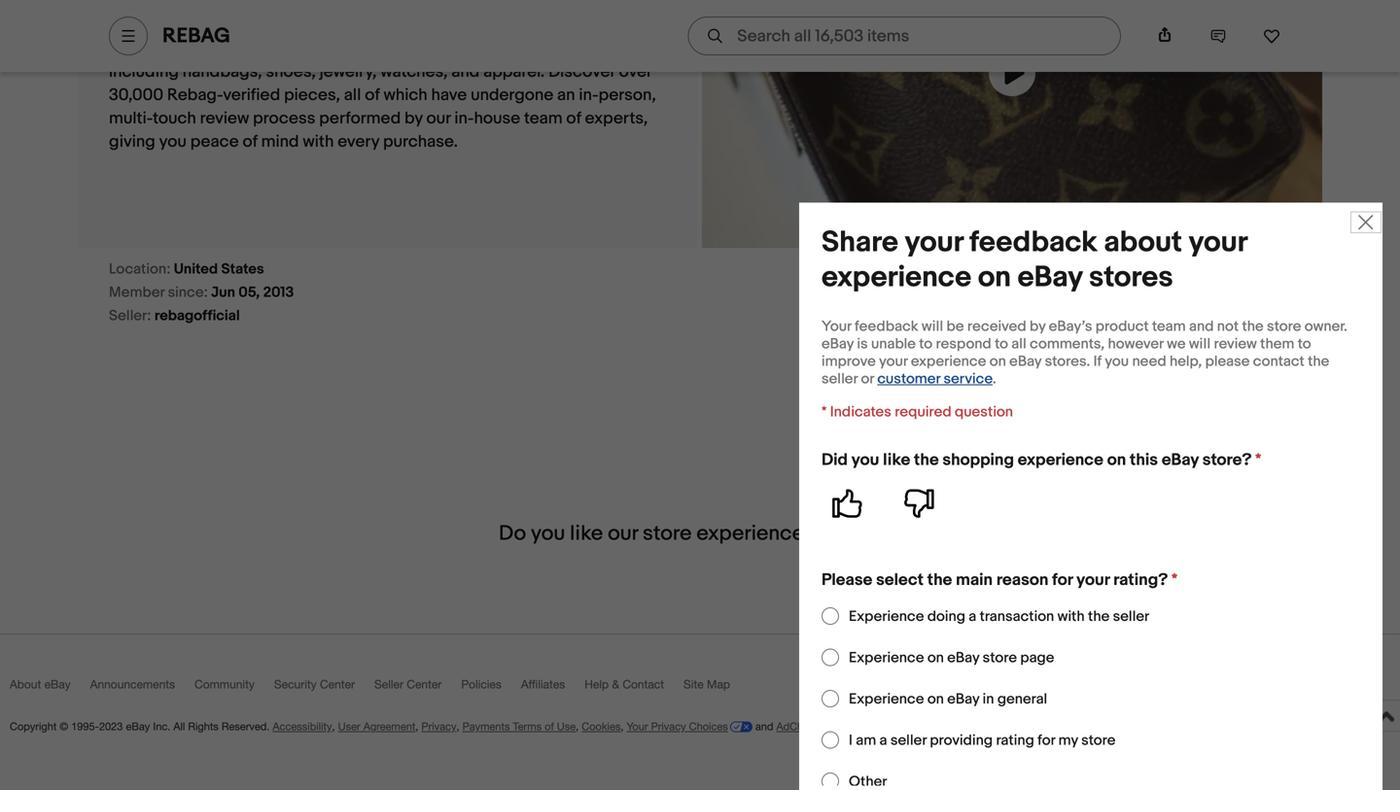 Task type: describe. For each thing, give the bounding box(es) containing it.
selection
[[425, 0, 495, 12]]

since:
[[168, 284, 208, 301]]

fashion
[[453, 38, 507, 59]]

giving
[[109, 132, 155, 152]]

with
[[303, 132, 334, 152]]

and up "apparel."
[[511, 38, 539, 59]]

announcements
[[90, 678, 175, 692]]

seller center link
[[374, 678, 461, 700]]

rebagofficial
[[154, 307, 240, 325]]

1 vertical spatial ebay
[[126, 721, 150, 733]]

touch
[[153, 108, 196, 129]]

2 privacy from the left
[[651, 721, 686, 733]]

multi-
[[109, 108, 153, 129]]

about ebay link
[[10, 678, 90, 700]]

rebag brings together an expertly vetted selection of more than 75 of the world's most coveted labels, such as chanel, hermès, rolex, and cartier, by and for discerning collectors of best-in-class fashion and accessories including handbags, shoes, jewelry, watches, and apparel. discover over 30,000 rebag-verified pieces, all of which have undergone an in-person, multi-touch review process performed by our in-house team of experts, giving you peace of mind with every purchase.
[[109, 0, 680, 152]]

rolex,
[[519, 15, 566, 35]]

security center
[[274, 678, 355, 692]]

use
[[557, 721, 576, 733]]

center for seller center
[[407, 678, 442, 692]]

2023
[[99, 721, 123, 733]]

apparel.
[[484, 62, 545, 82]]

location:
[[109, 261, 171, 278]]

united
[[174, 261, 218, 278]]

experience?
[[697, 521, 816, 547]]

do you like our store experience? link
[[499, 521, 902, 547]]

purchase.
[[383, 132, 458, 152]]

rebag link
[[162, 23, 230, 49]]

discover
[[549, 62, 616, 82]]

our inside rebag brings together an expertly vetted selection of more than 75 of the world's most coveted labels, such as chanel, hermès, rolex, and cartier, by and for discerning collectors of best-in-class fashion and accessories including handbags, shoes, jewelry, watches, and apparel. discover over 30,000 rebag-verified pieces, all of which have undergone an in-person, multi-touch review process performed by our in-house team of experts, giving you peace of mind with every purchase.
[[427, 108, 451, 129]]

cookies link
[[582, 721, 621, 733]]

experts,
[[585, 108, 648, 129]]

you inside rebag brings together an expertly vetted selection of more than 75 of the world's most coveted labels, such as chanel, hermès, rolex, and cartier, by and for discerning collectors of best-in-class fashion and accessories including handbags, shoes, jewelry, watches, and apparel. discover over 30,000 rebag-verified pieces, all of which have undergone an in-person, multi-touch review process performed by our in-house team of experts, giving you peace of mind with every purchase.
[[159, 132, 187, 152]]

member
[[109, 284, 165, 301]]

most
[[167, 15, 205, 35]]

vetted
[[371, 0, 421, 12]]

collectors
[[249, 38, 326, 59]]

1 horizontal spatial an
[[557, 85, 575, 105]]

store
[[643, 521, 692, 547]]

pieces,
[[284, 85, 340, 105]]

and left adchoice
[[756, 721, 774, 733]]

seller center
[[374, 678, 442, 692]]

verified
[[223, 85, 280, 105]]

of right team
[[566, 108, 581, 129]]

community
[[195, 678, 255, 692]]

inc.
[[153, 721, 171, 733]]

watches,
[[380, 62, 448, 82]]

which
[[384, 85, 428, 105]]

affiliates link
[[521, 678, 585, 700]]

reserved.
[[222, 721, 270, 733]]

your privacy choices link
[[627, 721, 753, 733]]

hermès,
[[452, 15, 516, 35]]

every
[[338, 132, 379, 152]]

cookies
[[582, 721, 621, 733]]

mind
[[261, 132, 299, 152]]

1 privacy from the left
[[422, 721, 457, 733]]

of left use
[[545, 721, 554, 733]]

1 vertical spatial in-
[[579, 85, 599, 105]]

2 , from the left
[[416, 721, 419, 733]]

save this seller rebagofficial image
[[1263, 27, 1281, 45]]

peace
[[190, 132, 239, 152]]

30,000
[[109, 85, 163, 105]]

1995-
[[71, 721, 99, 733]]

policies
[[461, 678, 502, 692]]

do
[[499, 521, 526, 547]]

of up cartier, in the left of the page
[[620, 0, 635, 12]]

map
[[707, 678, 730, 692]]

rebag-
[[167, 85, 223, 105]]

center for security center
[[320, 678, 355, 692]]

house
[[474, 108, 521, 129]]

1 horizontal spatial by
[[662, 15, 680, 35]]

0 vertical spatial in-
[[390, 38, 410, 59]]

help & contact
[[585, 678, 664, 692]]

0 vertical spatial an
[[283, 0, 301, 12]]

the
[[639, 0, 664, 12]]

for
[[141, 38, 161, 59]]

and down world's
[[109, 38, 137, 59]]

help & contact link
[[585, 678, 684, 700]]

accessibility link
[[273, 721, 332, 733]]

©
[[60, 721, 68, 733]]

about ebay
[[10, 678, 71, 692]]

performed
[[319, 108, 401, 129]]

rebag
[[109, 0, 159, 12]]

about
[[10, 678, 41, 692]]

all
[[344, 85, 361, 105]]

as
[[369, 15, 387, 35]]

handbags,
[[183, 62, 262, 82]]

of up hermès,
[[499, 0, 514, 12]]

1 , from the left
[[332, 721, 335, 733]]

discerning
[[165, 38, 246, 59]]



Task type: vqa. For each thing, say whether or not it's contained in the screenshot.
the topmost our
yes



Task type: locate. For each thing, give the bounding box(es) containing it.
2 vertical spatial in-
[[455, 108, 474, 129]]

site map link
[[684, 678, 750, 700]]

by up purchase.
[[405, 108, 423, 129]]

copyright © 1995-2023 ebay inc. all rights reserved. accessibility , user agreement , privacy , payments terms of use , cookies , your privacy choices
[[10, 721, 728, 733]]

help
[[585, 678, 609, 692]]

, left cookies
[[576, 721, 579, 733]]

3 , from the left
[[457, 721, 460, 733]]

choices
[[689, 721, 728, 733]]

document
[[799, 203, 1383, 791]]

0 horizontal spatial an
[[283, 0, 301, 12]]

0 vertical spatial our
[[427, 108, 451, 129]]

contact
[[623, 678, 664, 692]]

ebay left the inc.
[[126, 721, 150, 733]]

center
[[320, 678, 355, 692], [407, 678, 442, 692]]

than
[[561, 0, 594, 12]]

payments
[[463, 721, 510, 733]]

like
[[570, 521, 603, 547]]

of down the 'such'
[[330, 38, 345, 59]]

, left user
[[332, 721, 335, 733]]

1 vertical spatial you
[[531, 521, 565, 547]]

location: united states member since: jun 05, 2013 seller: rebagofficial
[[109, 261, 294, 325]]

agreement
[[363, 721, 416, 733]]

over
[[619, 62, 652, 82]]

have
[[431, 85, 467, 105]]

2013
[[263, 284, 294, 301]]

best-
[[349, 38, 390, 59]]

chanel,
[[391, 15, 448, 35]]

user
[[338, 721, 361, 733]]

0 horizontal spatial ebay
[[44, 678, 71, 692]]

,
[[332, 721, 335, 733], [416, 721, 419, 733], [457, 721, 460, 733], [576, 721, 579, 733], [621, 721, 624, 733]]

jun
[[211, 284, 235, 301]]

2 horizontal spatial in-
[[579, 85, 599, 105]]

shoes,
[[266, 62, 316, 82]]

rights
[[188, 721, 219, 733]]

2 center from the left
[[407, 678, 442, 692]]

in- down discover
[[579, 85, 599, 105]]

adchoice link
[[777, 721, 838, 733]]

brings
[[162, 0, 210, 12]]

copyright
[[10, 721, 57, 733]]

payments terms of use link
[[463, 721, 576, 733]]

1 horizontal spatial you
[[531, 521, 565, 547]]

user agreement link
[[338, 721, 416, 733]]

an up labels,
[[283, 0, 301, 12]]

1 center from the left
[[320, 678, 355, 692]]

by
[[662, 15, 680, 35], [405, 108, 423, 129]]

cartier,
[[602, 15, 658, 35]]

1 horizontal spatial center
[[407, 678, 442, 692]]

1 horizontal spatial in-
[[455, 108, 474, 129]]

community link
[[195, 678, 274, 700]]

ebay
[[44, 678, 71, 692], [126, 721, 150, 733]]

ebay right about on the left bottom of page
[[44, 678, 71, 692]]

0 horizontal spatial you
[[159, 132, 187, 152]]

world's
[[109, 15, 163, 35]]

1 horizontal spatial ebay
[[126, 721, 150, 733]]

1 vertical spatial by
[[405, 108, 423, 129]]

1 vertical spatial an
[[557, 85, 575, 105]]

privacy right your
[[651, 721, 686, 733]]

an down discover
[[557, 85, 575, 105]]

, left "payments"
[[457, 721, 460, 733]]

5 , from the left
[[621, 721, 624, 733]]

including
[[109, 62, 179, 82]]

by down the
[[662, 15, 680, 35]]

announcements link
[[90, 678, 195, 700]]

in- up watches, on the left of the page
[[390, 38, 410, 59]]

process
[[253, 108, 316, 129]]

site map
[[684, 678, 730, 692]]

0 horizontal spatial privacy
[[422, 721, 457, 733]]

seller
[[374, 678, 404, 692]]

0 horizontal spatial center
[[320, 678, 355, 692]]

you down touch
[[159, 132, 187, 152]]

of
[[499, 0, 514, 12], [620, 0, 635, 12], [330, 38, 345, 59], [365, 85, 380, 105], [566, 108, 581, 129], [243, 132, 258, 152], [545, 721, 554, 733]]

site
[[684, 678, 704, 692]]

and down 'than'
[[570, 15, 598, 35]]

1 vertical spatial our
[[608, 521, 638, 547]]

0 horizontal spatial our
[[427, 108, 451, 129]]

0 vertical spatial you
[[159, 132, 187, 152]]

terms
[[513, 721, 542, 733]]

our down have at left
[[427, 108, 451, 129]]

such
[[329, 15, 366, 35]]

center right 'seller'
[[407, 678, 442, 692]]

you right do
[[531, 521, 565, 547]]

states
[[221, 261, 264, 278]]

1 horizontal spatial privacy
[[651, 721, 686, 733]]

05,
[[239, 284, 260, 301]]

policies link
[[461, 678, 521, 700]]

seller:
[[109, 307, 151, 325]]

labels,
[[276, 15, 326, 35]]

4 , from the left
[[576, 721, 579, 733]]

person,
[[599, 85, 656, 105]]

0 horizontal spatial in-
[[390, 38, 410, 59]]

in- down have at left
[[455, 108, 474, 129]]

, left your
[[621, 721, 624, 733]]

our right like
[[608, 521, 638, 547]]

&
[[612, 678, 620, 692]]

and down "fashion"
[[452, 62, 480, 82]]

your
[[627, 721, 648, 733]]

security
[[274, 678, 317, 692]]

0 horizontal spatial by
[[405, 108, 423, 129]]

security center link
[[274, 678, 374, 700]]

and adchoice
[[753, 721, 824, 733]]

of right "all"
[[365, 85, 380, 105]]

class
[[410, 38, 449, 59]]

1 horizontal spatial our
[[608, 521, 638, 547]]

all
[[173, 721, 185, 733]]

team
[[524, 108, 563, 129]]

of left 'mind'
[[243, 132, 258, 152]]

rebag
[[162, 23, 230, 49]]

75
[[598, 0, 617, 12]]

our
[[427, 108, 451, 129], [608, 521, 638, 547]]

adchoice
[[777, 721, 824, 733]]

0 vertical spatial by
[[662, 15, 680, 35]]

privacy down seller center link
[[422, 721, 457, 733]]

, left 'privacy' link
[[416, 721, 419, 733]]

undergone
[[471, 85, 554, 105]]

together
[[214, 0, 279, 12]]

0 vertical spatial ebay
[[44, 678, 71, 692]]

center right security
[[320, 678, 355, 692]]



